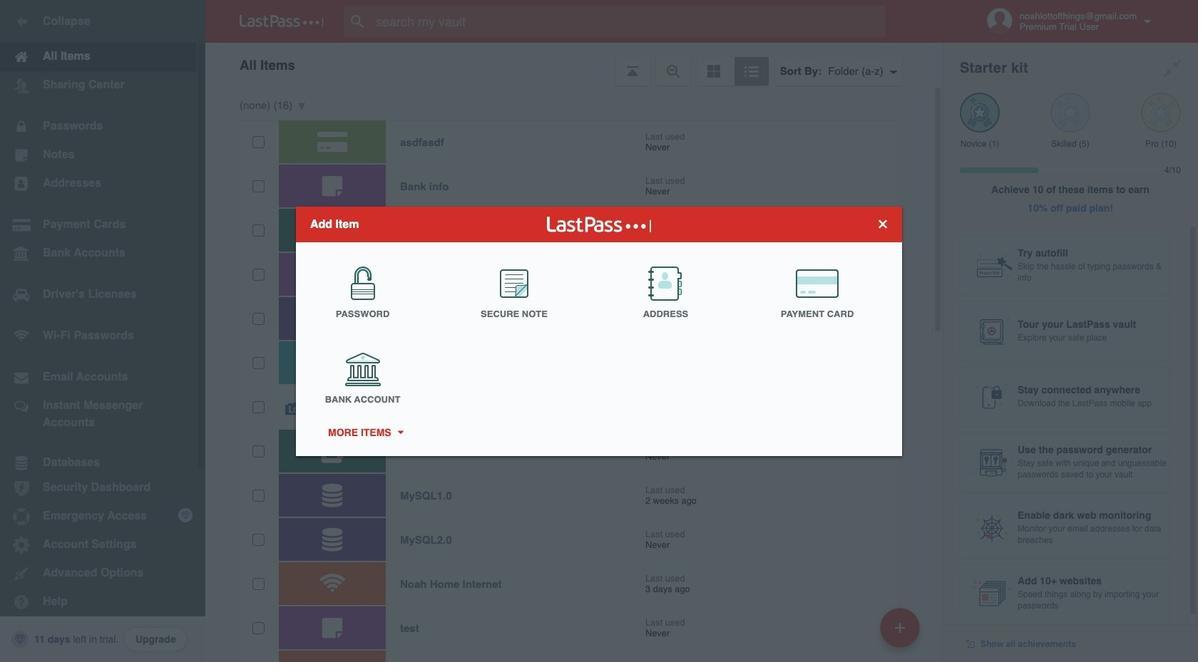 Task type: locate. For each thing, give the bounding box(es) containing it.
lastpass image
[[240, 15, 324, 28]]

dialog
[[296, 207, 903, 456]]

caret right image
[[395, 431, 405, 435]]



Task type: describe. For each thing, give the bounding box(es) containing it.
Search search field
[[344, 6, 914, 37]]

new item navigation
[[875, 604, 929, 663]]

vault options navigation
[[205, 43, 943, 86]]

search my vault text field
[[344, 6, 914, 37]]

new item image
[[895, 623, 905, 633]]

main navigation navigation
[[0, 0, 205, 663]]



